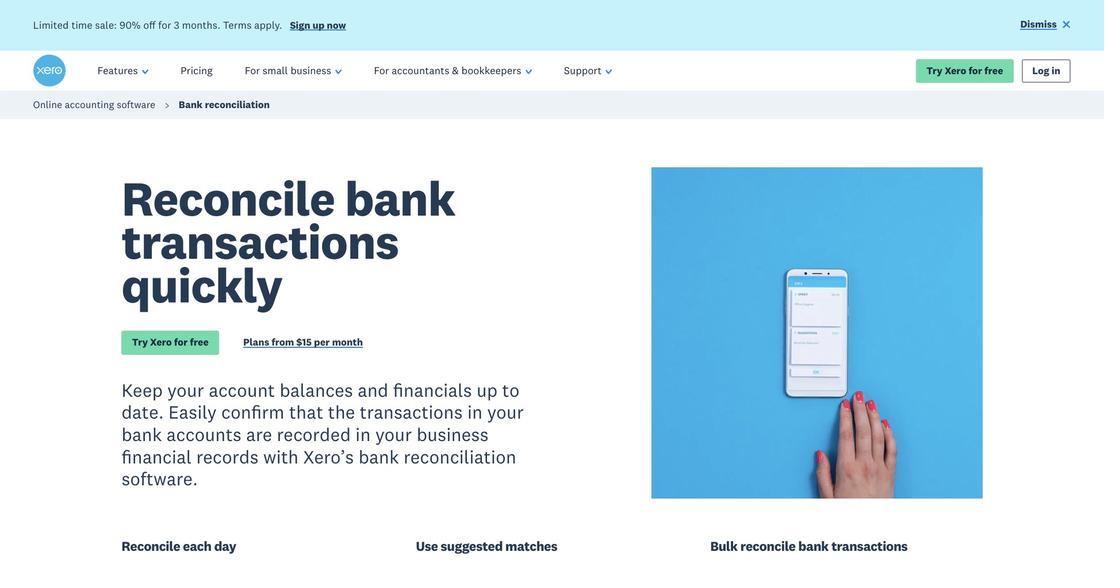 Task type: vqa. For each thing, say whether or not it's contained in the screenshot.
'for accountants & bookkeepers' dropdown button
yes



Task type: describe. For each thing, give the bounding box(es) containing it.
2 vertical spatial transactions
[[831, 538, 908, 554]]

limited time sale: 90% off for 3 months. terms apply.
[[33, 18, 282, 31]]

for accountants & bookkeepers
[[374, 64, 521, 77]]

try xero for free link for log in
[[916, 59, 1014, 83]]

0 horizontal spatial your
[[167, 378, 204, 401]]

recorded
[[277, 423, 351, 446]]

reconcile for reconcile bank transactions quickly
[[121, 168, 335, 228]]

now
[[327, 19, 346, 31]]

0 horizontal spatial in
[[355, 423, 371, 446]]

online
[[33, 98, 62, 111]]

support
[[564, 64, 602, 77]]

pricing
[[180, 64, 213, 77]]

log
[[1032, 64, 1049, 77]]

reconciliation inside the breadcrumbs element
[[205, 98, 270, 111]]

off
[[143, 18, 156, 31]]

sign
[[290, 19, 310, 31]]

transactions inside "keep your account balances and financials up to date. easily confirm that the transactions in your bank accounts are recorded in your business financial records with xero's bank reconciliation software."
[[360, 400, 463, 423]]

support button
[[548, 51, 628, 91]]

bookkeepers
[[461, 64, 521, 77]]

pricing link
[[164, 51, 229, 91]]

accounting
[[65, 98, 114, 111]]

with
[[263, 445, 299, 468]]

quickly
[[121, 255, 282, 315]]

sale:
[[95, 18, 117, 31]]

that
[[289, 400, 323, 423]]

terms
[[223, 18, 252, 31]]

free for log
[[984, 64, 1003, 77]]

date.
[[121, 400, 164, 423]]

records
[[196, 445, 259, 468]]

90%
[[119, 18, 141, 31]]

3
[[174, 18, 179, 31]]

features
[[98, 64, 138, 77]]

plans from $15 per month
[[243, 336, 363, 349]]

bank reconciliation link
[[179, 98, 270, 111]]

1 horizontal spatial your
[[375, 423, 412, 446]]

confirm
[[221, 400, 284, 423]]

reconcile bank transactions quickly
[[121, 168, 455, 315]]

financial
[[121, 445, 192, 468]]

up inside sign up now link
[[313, 19, 325, 31]]

online accounting software
[[33, 98, 155, 111]]

the
[[328, 400, 355, 423]]

try for plans from $15 per month
[[132, 336, 148, 349]]

dismiss
[[1020, 18, 1057, 30]]



Task type: locate. For each thing, give the bounding box(es) containing it.
software
[[117, 98, 155, 111]]

business inside "keep your account balances and financials up to date. easily confirm that the transactions in your bank accounts are recorded in your business financial records with xero's bank reconciliation software."
[[417, 423, 489, 446]]

keep your account balances and financials up to date. easily confirm that the transactions in your bank accounts are recorded in your business financial records with xero's bank reconciliation software.
[[121, 378, 524, 490]]

2 reconcile from the top
[[121, 538, 180, 554]]

0 vertical spatial reconciliation
[[205, 98, 270, 111]]

reconcile
[[740, 538, 796, 554]]

1 reconcile from the top
[[121, 168, 335, 228]]

in left to
[[467, 400, 483, 423]]

features button
[[81, 51, 164, 91]]

for for for small business
[[245, 64, 260, 77]]

2 horizontal spatial your
[[487, 400, 524, 423]]

0 horizontal spatial reconciliation
[[205, 98, 270, 111]]

1 horizontal spatial up
[[477, 378, 498, 401]]

&
[[452, 64, 459, 77]]

1 vertical spatial business
[[417, 423, 489, 446]]

try xero for free link
[[916, 59, 1014, 83], [121, 331, 219, 355]]

1 horizontal spatial free
[[984, 64, 1003, 77]]

1 horizontal spatial try
[[927, 64, 942, 77]]

bulk reconcile bank transactions
[[710, 538, 908, 554]]

free left log
[[984, 64, 1003, 77]]

1 horizontal spatial in
[[467, 400, 483, 423]]

business inside for small business 'dropdown button'
[[291, 64, 331, 77]]

sign up now
[[290, 19, 346, 31]]

1 horizontal spatial for
[[374, 64, 389, 77]]

financials
[[393, 378, 472, 401]]

for left small
[[245, 64, 260, 77]]

0 horizontal spatial for
[[245, 64, 260, 77]]

each
[[183, 538, 211, 554]]

1 horizontal spatial business
[[417, 423, 489, 446]]

0 vertical spatial business
[[291, 64, 331, 77]]

free
[[984, 64, 1003, 77], [190, 336, 209, 349]]

2 vertical spatial for
[[174, 336, 188, 349]]

1 for from the left
[[245, 64, 260, 77]]

1 vertical spatial reconcile
[[121, 538, 180, 554]]

up left now
[[313, 19, 325, 31]]

xero suggests a match for a transaction during bank account reconciliation on a mobile phone. image
[[651, 167, 983, 499]]

reconcile each day
[[121, 538, 236, 554]]

in right log
[[1052, 64, 1060, 77]]

reconcile
[[121, 168, 335, 228], [121, 538, 180, 554]]

transactions inside reconcile bank transactions quickly
[[121, 211, 399, 271]]

1 vertical spatial free
[[190, 336, 209, 349]]

1 vertical spatial up
[[477, 378, 498, 401]]

1 horizontal spatial xero
[[945, 64, 966, 77]]

try xero for free link for plans from $15 per month
[[121, 331, 219, 355]]

month
[[332, 336, 363, 349]]

limited
[[33, 18, 69, 31]]

reconciliation inside "keep your account balances and financials up to date. easily confirm that the transactions in your bank accounts are recorded in your business financial records with xero's bank reconciliation software."
[[403, 445, 516, 468]]

to
[[502, 378, 520, 401]]

0 horizontal spatial for
[[158, 18, 171, 31]]

1 vertical spatial try xero for free link
[[121, 331, 219, 355]]

1 vertical spatial for
[[969, 64, 982, 77]]

free left plans
[[190, 336, 209, 349]]

matches
[[505, 538, 557, 554]]

for accountants & bookkeepers button
[[358, 51, 548, 91]]

business
[[291, 64, 331, 77], [417, 423, 489, 446]]

from
[[272, 336, 294, 349]]

keep
[[121, 378, 163, 401]]

and
[[358, 378, 388, 401]]

for for plans from $15 per month
[[174, 336, 188, 349]]

xero's
[[303, 445, 354, 468]]

small
[[263, 64, 288, 77]]

0 vertical spatial reconcile
[[121, 168, 335, 228]]

try
[[927, 64, 942, 77], [132, 336, 148, 349]]

0 horizontal spatial xero
[[150, 336, 172, 349]]

use suggested matches
[[416, 538, 557, 554]]

accounts
[[166, 423, 241, 446]]

log in
[[1032, 64, 1060, 77]]

log in link
[[1022, 59, 1071, 83]]

for inside 'dropdown button'
[[245, 64, 260, 77]]

sign up now link
[[290, 19, 346, 34]]

0 vertical spatial try
[[927, 64, 942, 77]]

free for plans
[[190, 336, 209, 349]]

xero for plans from $15 per month
[[150, 336, 172, 349]]

in right the
[[355, 423, 371, 446]]

0 horizontal spatial try xero for free link
[[121, 331, 219, 355]]

for for log in
[[969, 64, 982, 77]]

suggested
[[441, 538, 503, 554]]

0 horizontal spatial try
[[132, 336, 148, 349]]

for left accountants
[[374, 64, 389, 77]]

easily
[[168, 400, 217, 423]]

0 vertical spatial transactions
[[121, 211, 399, 271]]

$15
[[296, 336, 312, 349]]

software.
[[121, 467, 198, 490]]

reconcile inside reconcile bank transactions quickly
[[121, 168, 335, 228]]

try for log in
[[927, 64, 942, 77]]

0 vertical spatial up
[[313, 19, 325, 31]]

0 horizontal spatial try xero for free
[[132, 336, 209, 349]]

dismiss button
[[1020, 18, 1071, 33]]

per
[[314, 336, 330, 349]]

0 vertical spatial try xero for free link
[[916, 59, 1014, 83]]

plans from $15 per month link
[[243, 336, 363, 351]]

for inside dropdown button
[[374, 64, 389, 77]]

2 for from the left
[[374, 64, 389, 77]]

for
[[158, 18, 171, 31], [969, 64, 982, 77], [174, 336, 188, 349]]

1 horizontal spatial try xero for free link
[[916, 59, 1014, 83]]

bank reconciliation
[[179, 98, 270, 111]]

business right small
[[291, 64, 331, 77]]

0 vertical spatial xero
[[945, 64, 966, 77]]

1 horizontal spatial try xero for free
[[927, 64, 1003, 77]]

reconciliation
[[205, 98, 270, 111], [403, 445, 516, 468]]

up
[[313, 19, 325, 31], [477, 378, 498, 401]]

xero homepage image
[[33, 55, 65, 87]]

accountants
[[392, 64, 449, 77]]

breadcrumbs element
[[0, 91, 1104, 119]]

up inside "keep your account balances and financials up to date. easily confirm that the transactions in your bank accounts are recorded in your business financial records with xero's bank reconciliation software."
[[477, 378, 498, 401]]

are
[[246, 423, 272, 446]]

for
[[245, 64, 260, 77], [374, 64, 389, 77]]

in
[[1052, 64, 1060, 77], [467, 400, 483, 423], [355, 423, 371, 446]]

try xero for free for plans from $15 per month
[[132, 336, 209, 349]]

bank inside reconcile bank transactions quickly
[[345, 168, 455, 228]]

time
[[71, 18, 92, 31]]

plans
[[243, 336, 269, 349]]

1 vertical spatial reconciliation
[[403, 445, 516, 468]]

1 vertical spatial try xero for free
[[132, 336, 209, 349]]

bulk
[[710, 538, 738, 554]]

xero
[[945, 64, 966, 77], [150, 336, 172, 349]]

1 vertical spatial transactions
[[360, 400, 463, 423]]

day
[[214, 538, 236, 554]]

use
[[416, 538, 438, 554]]

1 vertical spatial xero
[[150, 336, 172, 349]]

0 vertical spatial for
[[158, 18, 171, 31]]

online accounting software link
[[33, 98, 155, 111]]

bank
[[179, 98, 203, 111]]

2 horizontal spatial for
[[969, 64, 982, 77]]

your
[[167, 378, 204, 401], [487, 400, 524, 423], [375, 423, 412, 446]]

1 horizontal spatial for
[[174, 336, 188, 349]]

1 vertical spatial try
[[132, 336, 148, 349]]

1 horizontal spatial reconciliation
[[403, 445, 516, 468]]

0 vertical spatial free
[[984, 64, 1003, 77]]

balances
[[280, 378, 353, 401]]

2 horizontal spatial in
[[1052, 64, 1060, 77]]

apply.
[[254, 18, 282, 31]]

try xero for free
[[927, 64, 1003, 77], [132, 336, 209, 349]]

0 horizontal spatial up
[[313, 19, 325, 31]]

transactions
[[121, 211, 399, 271], [360, 400, 463, 423], [831, 538, 908, 554]]

0 horizontal spatial free
[[190, 336, 209, 349]]

up left to
[[477, 378, 498, 401]]

months.
[[182, 18, 220, 31]]

0 vertical spatial try xero for free
[[927, 64, 1003, 77]]

for small business button
[[229, 51, 358, 91]]

for small business
[[245, 64, 331, 77]]

xero for log in
[[945, 64, 966, 77]]

try xero for free for log in
[[927, 64, 1003, 77]]

for for for accountants & bookkeepers
[[374, 64, 389, 77]]

reconcile for reconcile each day
[[121, 538, 180, 554]]

business down financials
[[417, 423, 489, 446]]

account
[[209, 378, 275, 401]]

bank
[[345, 168, 455, 228], [121, 423, 162, 446], [358, 445, 399, 468], [798, 538, 829, 554]]

0 horizontal spatial business
[[291, 64, 331, 77]]



